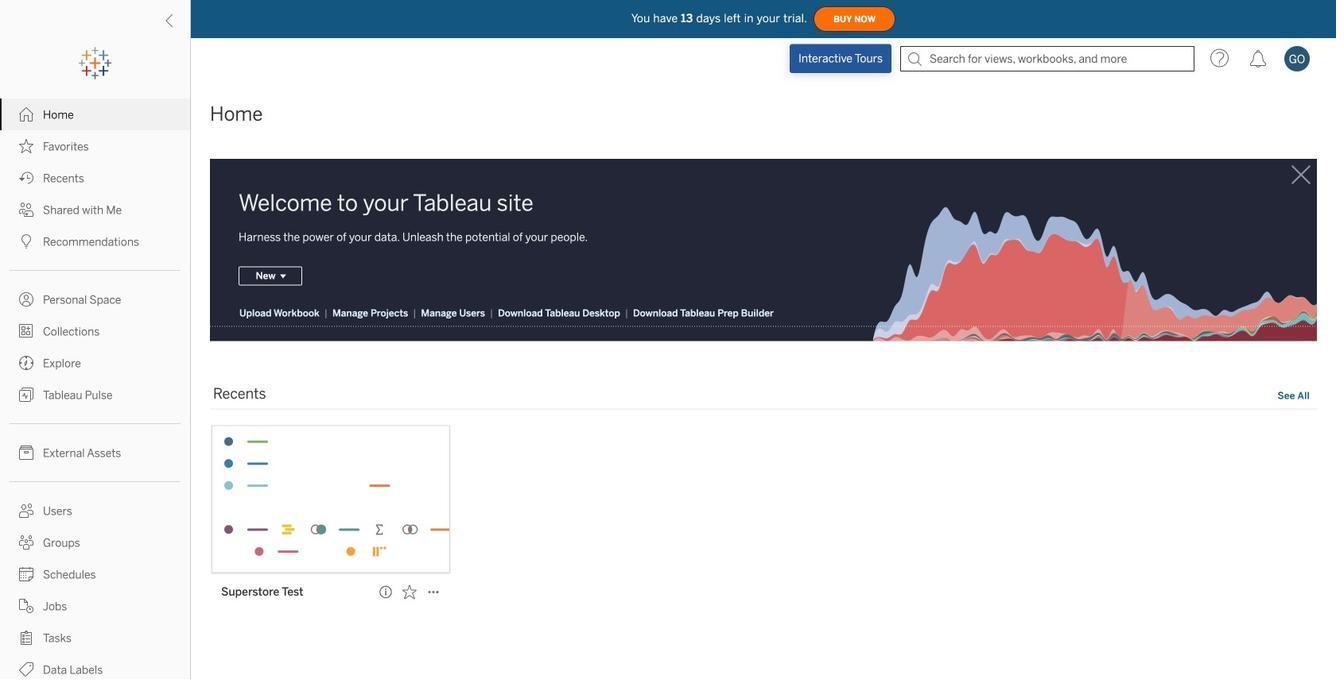 Task type: describe. For each thing, give the bounding box(es) containing it.
main navigation. press the up and down arrow keys to access links. element
[[0, 99, 190, 680]]

navigation panel element
[[0, 48, 190, 680]]



Task type: locate. For each thing, give the bounding box(es) containing it.
Search for views, workbooks, and more text field
[[900, 46, 1195, 72]]



Task type: vqa. For each thing, say whether or not it's contained in the screenshot.
Users
no



